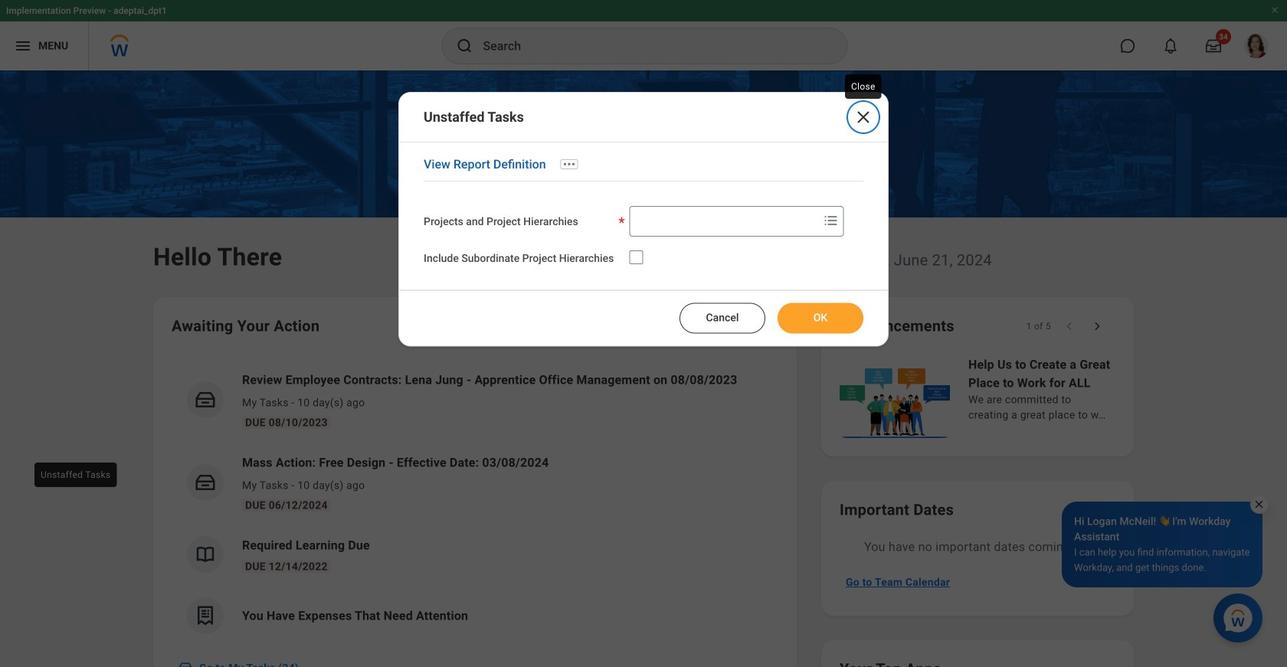 Task type: locate. For each thing, give the bounding box(es) containing it.
search image
[[456, 37, 474, 55]]

0 horizontal spatial inbox image
[[178, 661, 193, 668]]

0 horizontal spatial x image
[[855, 108, 873, 126]]

banner
[[0, 0, 1288, 71]]

1 horizontal spatial inbox image
[[194, 471, 217, 494]]

dialog
[[399, 92, 889, 347]]

1 vertical spatial inbox image
[[178, 661, 193, 668]]

chevron right small image
[[1090, 319, 1106, 334]]

list
[[172, 359, 779, 647]]

x image
[[855, 108, 873, 126], [1254, 499, 1266, 511]]

dashboard expenses image
[[194, 605, 217, 628]]

1 vertical spatial x image
[[1254, 499, 1266, 511]]

status
[[1027, 320, 1052, 333]]

inbox large image
[[1207, 38, 1222, 54]]

0 vertical spatial inbox image
[[194, 471, 217, 494]]

1 horizontal spatial x image
[[1254, 499, 1266, 511]]

inbox image
[[194, 471, 217, 494], [178, 661, 193, 668]]

tooltip
[[843, 71, 885, 102]]

chevron left small image
[[1063, 319, 1078, 334]]

profile logan mcneil element
[[1236, 29, 1279, 63]]

main content
[[0, 71, 1288, 668]]



Task type: describe. For each thing, give the bounding box(es) containing it.
0 vertical spatial x image
[[855, 108, 873, 126]]

inbox image
[[194, 389, 217, 412]]

close environment banner image
[[1271, 5, 1280, 15]]

book open image
[[194, 544, 217, 567]]

prompts image
[[822, 211, 840, 230]]

Search field
[[630, 208, 819, 235]]

notifications large image
[[1164, 38, 1179, 54]]



Task type: vqa. For each thing, say whether or not it's contained in the screenshot.
STATUS
yes



